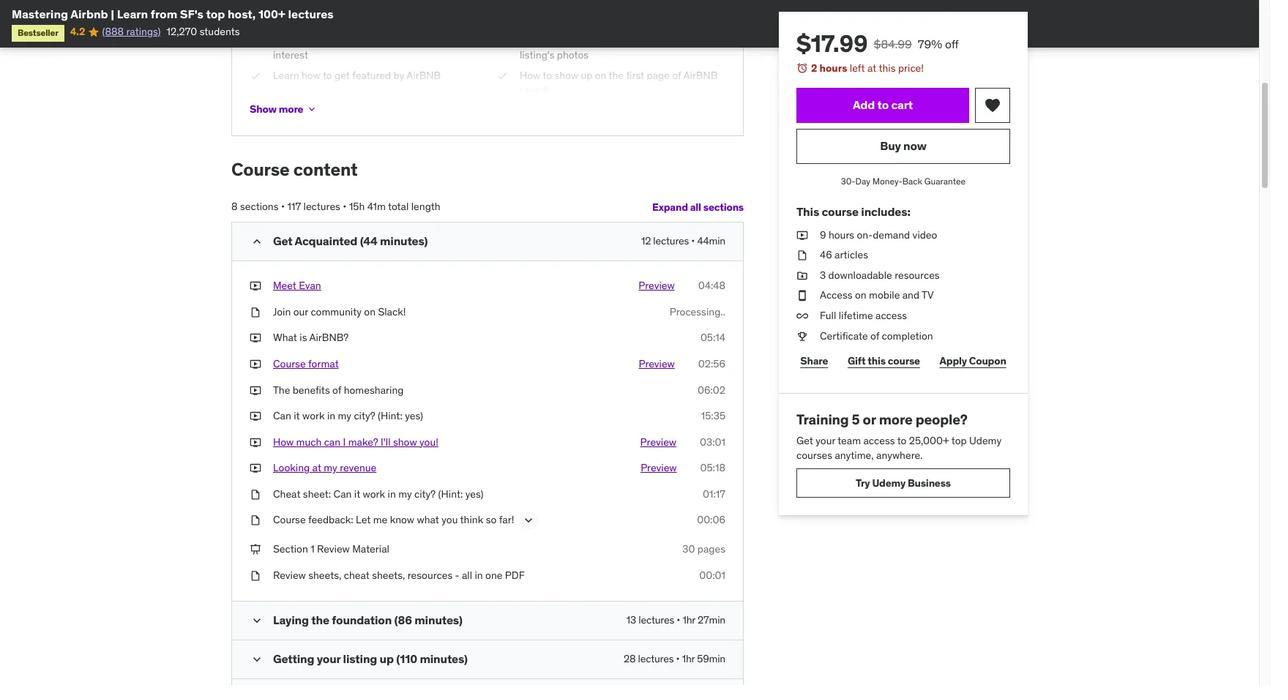 Task type: describe. For each thing, give the bounding box(es) containing it.
interest
[[273, 49, 308, 62]]

course feedback: let me know what you think so far!
[[273, 514, 514, 527]]

06:02
[[698, 383, 725, 396]]

buy now
[[880, 138, 927, 153]]

1 vertical spatial can
[[334, 487, 352, 501]]

0 horizontal spatial all
[[462, 569, 472, 582]]

now
[[903, 138, 927, 153]]

evan
[[299, 279, 321, 292]]

join our community on slack!
[[273, 305, 406, 318]]

5
[[852, 411, 860, 428]]

-
[[455, 569, 459, 582]]

(110
[[396, 651, 417, 666]]

to inside tips for using free software to enhance your listing's photos
[[647, 34, 656, 48]]

most
[[450, 34, 474, 48]]

lectures for getting your listing up (110 minutes)
[[638, 652, 674, 665]]

0 vertical spatial this
[[879, 61, 896, 75]]

listing inside identify and add amenities to dramatically increase the value of your listing
[[392, 14, 419, 27]]

• left 117
[[281, 200, 285, 213]]

how much can i make? i'll show you!
[[273, 435, 438, 449]]

on-
[[857, 228, 873, 241]]

for
[[541, 34, 554, 48]]

far!
[[499, 514, 514, 527]]

1 vertical spatial on
[[855, 289, 867, 302]]

coupon
[[969, 354, 1006, 367]]

how for how to show up on the first page of airbnb search
[[520, 69, 540, 82]]

training 5 or more people? get your team access to 25,000+ top udemy courses anytime, anywhere.
[[796, 411, 1002, 462]]

1 vertical spatial resources
[[408, 569, 453, 582]]

add
[[330, 0, 347, 13]]

to inside identify and add amenities to dramatically increase the value of your listing
[[396, 0, 406, 13]]

me
[[373, 514, 387, 527]]

udemy inside try udemy business link
[[872, 476, 906, 490]]

3 downloadable resources
[[820, 268, 940, 282]]

video
[[913, 228, 937, 241]]

1 horizontal spatial yes)
[[465, 487, 484, 501]]

1 horizontal spatial and
[[902, 289, 920, 302]]

show
[[250, 102, 277, 116]]

0 vertical spatial access
[[876, 309, 907, 322]]

anywhere.
[[876, 448, 923, 462]]

apply
[[940, 354, 967, 367]]

2 vertical spatial minutes)
[[420, 651, 468, 666]]

gift this course link
[[844, 346, 924, 376]]

add to cart
[[853, 97, 913, 112]]

add
[[853, 97, 875, 112]]

pages
[[698, 543, 725, 556]]

try udemy business
[[856, 476, 951, 490]]

small image for laying
[[250, 613, 264, 628]]

software
[[604, 34, 644, 48]]

how for how much can i make? i'll show you!
[[273, 435, 294, 449]]

foundation
[[332, 612, 392, 627]]

0 horizontal spatial it
[[294, 409, 300, 422]]

lifetime
[[839, 309, 873, 322]]

price!
[[898, 61, 924, 75]]

• left 15h 41m
[[343, 200, 347, 213]]

2
[[811, 61, 817, 75]]

preview for 02:56
[[639, 357, 675, 370]]

lectures right 117
[[303, 200, 340, 213]]

let
[[356, 514, 371, 527]]

hours for 2
[[820, 61, 847, 75]]

0 vertical spatial review
[[317, 543, 350, 556]]

1
[[311, 543, 315, 556]]

course content
[[231, 158, 358, 181]]

1 vertical spatial work
[[363, 487, 385, 501]]

ratings)
[[126, 25, 161, 38]]

02:56
[[698, 357, 725, 370]]

course for course feedback: let me know what you think so far!
[[273, 514, 306, 527]]

identify
[[273, 0, 308, 13]]

amenities
[[349, 0, 394, 13]]

business
[[908, 476, 951, 490]]

15h 41m
[[349, 200, 386, 213]]

small image for getting
[[250, 652, 264, 667]]

0 vertical spatial in
[[327, 409, 335, 422]]

top inside training 5 or more people? get your team access to 25,000+ top udemy courses anytime, anywhere.
[[952, 434, 967, 447]]

cheat
[[273, 487, 300, 501]]

4.2
[[70, 25, 85, 38]]

sf's
[[180, 7, 203, 21]]

get
[[335, 69, 350, 82]]

to inside how to show up on the first page of airbnb search
[[543, 69, 552, 82]]

free
[[584, 34, 602, 48]]

show more button
[[250, 95, 318, 124]]

is
[[300, 331, 307, 344]]

12
[[641, 234, 651, 248]]

1 vertical spatial course
[[888, 354, 920, 367]]

1 vertical spatial learn
[[273, 69, 299, 82]]

0 vertical spatial get
[[273, 234, 292, 248]]

udemy inside training 5 or more people? get your team access to 25,000+ top udemy courses anytime, anywhere.
[[969, 434, 1002, 447]]

of inside how to show up on the first page of airbnb search
[[672, 69, 681, 82]]

course format button
[[273, 357, 339, 372]]

hours for 9
[[829, 228, 854, 241]]

(44
[[360, 234, 377, 248]]

value
[[332, 14, 356, 27]]

0 vertical spatial (hint:
[[378, 409, 402, 422]]

00:01
[[699, 569, 725, 582]]

8
[[231, 200, 238, 213]]

review sheets, cheat sheets, resources - all in one pdf
[[273, 569, 525, 582]]

cheat
[[344, 569, 370, 582]]

thumbnail
[[328, 34, 373, 48]]

processing..
[[670, 305, 725, 318]]

mobile
[[869, 289, 900, 302]]

the right choose
[[310, 34, 325, 48]]

share button
[[796, 346, 832, 376]]

tips for using free software to enhance your listing's photos
[[520, 34, 720, 62]]

get acquainted (44 minutes)
[[273, 234, 428, 248]]

on inside how to show up on the first page of airbnb search
[[595, 69, 607, 82]]

completion
[[882, 329, 933, 342]]

05:14
[[700, 331, 725, 344]]

your inside tips for using free software to enhance your listing's photos
[[700, 34, 720, 48]]

slack!
[[378, 305, 406, 318]]

page
[[647, 69, 670, 82]]

1 sections from the left
[[240, 200, 279, 213]]

content
[[293, 158, 358, 181]]

to inside training 5 or more people? get your team access to 25,000+ top udemy courses anytime, anywhere.
[[897, 434, 907, 447]]

learn how to get featured by airbnb
[[273, 69, 441, 82]]

show lecture description image
[[522, 514, 536, 528]]

homesharing
[[344, 383, 404, 396]]

25,000+
[[909, 434, 949, 447]]

add to cart button
[[796, 88, 969, 123]]

join
[[273, 305, 291, 318]]

feedback:
[[308, 514, 353, 527]]

this course includes:
[[796, 205, 911, 219]]

cart
[[891, 97, 913, 112]]

to left get
[[323, 69, 332, 82]]

1 sheets, from the left
[[308, 569, 341, 582]]

featured
[[352, 69, 391, 82]]

lectures up choose
[[288, 7, 334, 21]]

30
[[683, 543, 695, 556]]

choose the thumbnail that creates the most interest
[[273, 34, 474, 62]]

training
[[796, 411, 849, 428]]

and inside identify and add amenities to dramatically increase the value of your listing
[[310, 0, 327, 13]]

117
[[287, 200, 301, 213]]



Task type: vqa. For each thing, say whether or not it's contained in the screenshot.
Ultimate's 'Beginners'
no



Task type: locate. For each thing, give the bounding box(es) containing it.
0 vertical spatial small image
[[250, 234, 264, 249]]

1 horizontal spatial review
[[317, 543, 350, 556]]

full
[[820, 309, 836, 322]]

get down 117
[[273, 234, 292, 248]]

my down can
[[324, 461, 337, 475]]

00:06
[[697, 514, 725, 527]]

it up 'much'
[[294, 409, 300, 422]]

course for course format
[[273, 357, 306, 370]]

1 horizontal spatial (hint:
[[438, 487, 463, 501]]

1 horizontal spatial at
[[867, 61, 877, 75]]

0 horizontal spatial yes)
[[405, 409, 423, 422]]

of right the benefits
[[332, 383, 341, 396]]

hours right the 9
[[829, 228, 854, 241]]

preview left 03:01
[[640, 435, 676, 449]]

acquainted
[[295, 234, 357, 248]]

this right gift
[[868, 354, 886, 367]]

how inside how to show up on the first page of airbnb search
[[520, 69, 540, 82]]

this
[[879, 61, 896, 75], [868, 354, 886, 367]]

can
[[324, 435, 340, 449]]

3
[[820, 268, 826, 282]]

1 vertical spatial it
[[354, 487, 360, 501]]

the
[[314, 14, 329, 27], [310, 34, 325, 48], [433, 34, 448, 48], [609, 69, 624, 82], [311, 612, 329, 627]]

bestseller
[[18, 27, 58, 38]]

to inside 'button'
[[877, 97, 889, 112]]

0 vertical spatial my
[[338, 409, 351, 422]]

choose
[[273, 34, 308, 48]]

sections inside dropdown button
[[703, 200, 744, 214]]

2 vertical spatial course
[[273, 514, 306, 527]]

of down the "amenities"
[[358, 14, 367, 27]]

04:48
[[698, 279, 725, 292]]

alarm image
[[796, 62, 808, 74]]

0 vertical spatial course
[[822, 205, 859, 219]]

my inside button
[[324, 461, 337, 475]]

0 horizontal spatial show
[[393, 435, 417, 449]]

access inside training 5 or more people? get your team access to 25,000+ top udemy courses anytime, anywhere.
[[863, 434, 895, 447]]

using
[[556, 34, 581, 48]]

at inside button
[[312, 461, 321, 475]]

yes) up think
[[465, 487, 484, 501]]

course up 8
[[231, 158, 290, 181]]

minutes) down "total"
[[380, 234, 428, 248]]

0 vertical spatial up
[[581, 69, 593, 82]]

small image
[[250, 234, 264, 249], [250, 613, 264, 628], [250, 652, 264, 667]]

1hr left 59min
[[682, 652, 695, 665]]

the inside identify and add amenities to dramatically increase the value of your listing
[[314, 14, 329, 27]]

udemy right 25,000+
[[969, 434, 1002, 447]]

0 horizontal spatial work
[[302, 409, 325, 422]]

1 horizontal spatial listing
[[392, 14, 419, 27]]

how up search
[[520, 69, 540, 82]]

courses
[[796, 448, 832, 462]]

preview left "05:18"
[[641, 461, 677, 475]]

12,270 students
[[167, 25, 240, 38]]

2 horizontal spatial on
[[855, 289, 867, 302]]

• left 59min
[[676, 652, 680, 665]]

0 horizontal spatial on
[[364, 305, 376, 318]]

resources left "-"
[[408, 569, 453, 582]]

get inside training 5 or more people? get your team access to 25,000+ top udemy courses anytime, anywhere.
[[796, 434, 813, 447]]

0 vertical spatial work
[[302, 409, 325, 422]]

1 vertical spatial listing
[[343, 651, 377, 666]]

• left 44min
[[691, 234, 695, 248]]

how left 'much'
[[273, 435, 294, 449]]

• for laying the foundation (86 minutes)
[[677, 613, 680, 626]]

2 airbnb from the left
[[683, 69, 718, 82]]

lectures right 12
[[653, 234, 689, 248]]

2 sections from the left
[[703, 200, 744, 214]]

1 horizontal spatial my
[[338, 409, 351, 422]]

0 horizontal spatial my
[[324, 461, 337, 475]]

1 horizontal spatial how
[[520, 69, 540, 82]]

2 vertical spatial my
[[398, 487, 412, 501]]

back
[[902, 175, 922, 186]]

hours
[[820, 61, 847, 75], [829, 228, 854, 241]]

the left the most
[[433, 34, 448, 48]]

$17.99
[[796, 29, 868, 59]]

access down or
[[863, 434, 895, 447]]

sections
[[240, 200, 279, 213], [703, 200, 744, 214]]

getting
[[273, 651, 314, 666]]

1 vertical spatial (hint:
[[438, 487, 463, 501]]

it down revenue
[[354, 487, 360, 501]]

1 airbnb from the left
[[407, 69, 441, 82]]

at right 'left' at the top
[[867, 61, 877, 75]]

mastering
[[12, 7, 68, 21]]

work up me
[[363, 487, 385, 501]]

15:35
[[701, 409, 725, 422]]

listing's
[[520, 49, 555, 62]]

creates
[[397, 34, 431, 48]]

0 vertical spatial can
[[273, 409, 291, 422]]

apply coupon
[[940, 354, 1006, 367]]

preview for 05:18
[[641, 461, 677, 475]]

1hr for laying the foundation (86 minutes)
[[683, 613, 695, 626]]

students
[[200, 25, 240, 38]]

(hint: up i'll at the left of the page
[[378, 409, 402, 422]]

looking
[[273, 461, 310, 475]]

2 horizontal spatial my
[[398, 487, 412, 501]]

$84.99
[[874, 37, 912, 51]]

team
[[838, 434, 861, 447]]

1 horizontal spatial resources
[[895, 268, 940, 282]]

0 horizontal spatial resources
[[408, 569, 453, 582]]

of right page
[[672, 69, 681, 82]]

all right "-"
[[462, 569, 472, 582]]

1 vertical spatial in
[[388, 487, 396, 501]]

material
[[352, 543, 389, 556]]

your up courses
[[816, 434, 835, 447]]

1 horizontal spatial show
[[554, 69, 578, 82]]

preview
[[639, 279, 675, 292], [639, 357, 675, 370], [640, 435, 676, 449], [641, 461, 677, 475]]

0 vertical spatial on
[[595, 69, 607, 82]]

2 horizontal spatial in
[[475, 569, 483, 582]]

1 horizontal spatial udemy
[[969, 434, 1002, 447]]

lectures right 13
[[639, 613, 674, 626]]

0 vertical spatial it
[[294, 409, 300, 422]]

of down full lifetime access at the top of the page
[[870, 329, 879, 342]]

1 vertical spatial all
[[462, 569, 472, 582]]

1 vertical spatial and
[[902, 289, 920, 302]]

resources up "tv"
[[895, 268, 940, 282]]

course down cheat
[[273, 514, 306, 527]]

udemy right try
[[872, 476, 906, 490]]

1 horizontal spatial on
[[595, 69, 607, 82]]

0 vertical spatial listing
[[392, 14, 419, 27]]

0 vertical spatial more
[[279, 102, 303, 116]]

1 vertical spatial small image
[[250, 613, 264, 628]]

your
[[369, 14, 389, 27], [700, 34, 720, 48], [816, 434, 835, 447], [317, 651, 341, 666]]

getting your listing up (110 minutes)
[[273, 651, 468, 666]]

your right 'enhance'
[[700, 34, 720, 48]]

to left cart
[[877, 97, 889, 112]]

0 horizontal spatial learn
[[117, 7, 148, 21]]

show right i'll at the left of the page
[[393, 435, 417, 449]]

2 vertical spatial in
[[475, 569, 483, 582]]

includes:
[[861, 205, 911, 219]]

1 vertical spatial more
[[879, 411, 913, 428]]

the benefits of homesharing
[[273, 383, 404, 396]]

0 vertical spatial course
[[231, 158, 290, 181]]

1 horizontal spatial all
[[690, 200, 701, 214]]

• for get acquainted (44 minutes)
[[691, 234, 695, 248]]

1hr for getting your listing up (110 minutes)
[[682, 652, 695, 665]]

1 horizontal spatial sections
[[703, 200, 744, 214]]

1 horizontal spatial in
[[388, 487, 396, 501]]

0 vertical spatial top
[[206, 7, 225, 21]]

this left price!
[[879, 61, 896, 75]]

section
[[273, 543, 308, 556]]

preview for 04:48
[[639, 279, 675, 292]]

1 vertical spatial hours
[[829, 228, 854, 241]]

3 small image from the top
[[250, 652, 264, 667]]

preview down 12
[[639, 279, 675, 292]]

sheets, down "section 1 review material"
[[308, 569, 341, 582]]

expand
[[652, 200, 688, 214]]

0 horizontal spatial review
[[273, 569, 306, 582]]

the left first
[[609, 69, 624, 82]]

2 vertical spatial small image
[[250, 652, 264, 667]]

articles
[[835, 248, 868, 261]]

0 horizontal spatial sections
[[240, 200, 279, 213]]

to up anywhere.
[[897, 434, 907, 447]]

my
[[338, 409, 351, 422], [324, 461, 337, 475], [398, 487, 412, 501]]

0 vertical spatial minutes)
[[380, 234, 428, 248]]

your right getting
[[317, 651, 341, 666]]

access
[[876, 309, 907, 322], [863, 434, 895, 447]]

meet
[[273, 279, 296, 292]]

up for on
[[581, 69, 593, 82]]

30-
[[841, 175, 856, 186]]

0 vertical spatial how
[[520, 69, 540, 82]]

1 vertical spatial this
[[868, 354, 886, 367]]

show inside how much can i make? i'll show you! button
[[393, 435, 417, 449]]

• left 27min on the right of page
[[677, 613, 680, 626]]

1 small image from the top
[[250, 234, 264, 249]]

1 vertical spatial course
[[273, 357, 306, 370]]

0 horizontal spatial sheets,
[[308, 569, 341, 582]]

you!
[[419, 435, 438, 449]]

0 vertical spatial all
[[690, 200, 701, 214]]

day
[[855, 175, 870, 186]]

1 horizontal spatial top
[[952, 434, 967, 447]]

airbnb down 'enhance'
[[683, 69, 718, 82]]

your down the "amenities"
[[369, 14, 389, 27]]

review
[[317, 543, 350, 556], [273, 569, 306, 582]]

course for course content
[[231, 158, 290, 181]]

9
[[820, 228, 826, 241]]

wishlist image
[[984, 96, 1001, 114]]

certificate of completion
[[820, 329, 933, 342]]

gift this course
[[848, 354, 920, 367]]

get up courses
[[796, 434, 813, 447]]

off
[[945, 37, 959, 51]]

1 horizontal spatial can
[[334, 487, 352, 501]]

yes)
[[405, 409, 423, 422], [465, 487, 484, 501]]

i
[[343, 435, 346, 449]]

preview for 03:01
[[640, 435, 676, 449]]

the right the 'laying'
[[311, 612, 329, 627]]

up down photos
[[581, 69, 593, 82]]

1 vertical spatial at
[[312, 461, 321, 475]]

top up students
[[206, 7, 225, 21]]

0 horizontal spatial top
[[206, 7, 225, 21]]

03:01
[[700, 435, 725, 449]]

on
[[595, 69, 607, 82], [855, 289, 867, 302], [364, 305, 376, 318]]

1 vertical spatial yes)
[[465, 487, 484, 501]]

what is airbnb?
[[273, 331, 349, 344]]

to left 'enhance'
[[647, 34, 656, 48]]

all inside dropdown button
[[690, 200, 701, 214]]

1 horizontal spatial airbnb
[[683, 69, 718, 82]]

0 horizontal spatial course
[[822, 205, 859, 219]]

you
[[442, 514, 458, 527]]

xsmall image
[[250, 34, 261, 49], [496, 34, 508, 49], [250, 69, 261, 83], [796, 248, 808, 263], [796, 268, 808, 283], [796, 309, 808, 323], [250, 331, 261, 345], [250, 357, 261, 372], [250, 383, 261, 398], [250, 435, 261, 450], [250, 461, 261, 476], [250, 514, 261, 528], [250, 543, 261, 557]]

buy now button
[[796, 129, 1010, 164]]

lectures for get acquainted (44 minutes)
[[653, 234, 689, 248]]

learn down interest
[[273, 69, 299, 82]]

work
[[302, 409, 325, 422], [363, 487, 385, 501]]

the inside how to show up on the first page of airbnb search
[[609, 69, 624, 82]]

the left value
[[314, 14, 329, 27]]

airbnb right by
[[407, 69, 441, 82]]

on down the downloadable
[[855, 289, 867, 302]]

small image for get
[[250, 234, 264, 249]]

0 horizontal spatial how
[[273, 435, 294, 449]]

can down the
[[273, 409, 291, 422]]

lectures right 28
[[638, 652, 674, 665]]

increase
[[273, 14, 312, 27]]

more right or
[[879, 411, 913, 428]]

• for getting your listing up (110 minutes)
[[676, 652, 680, 665]]

xsmall image
[[250, 0, 261, 14], [496, 69, 508, 83], [306, 103, 318, 115], [796, 228, 808, 242], [250, 279, 261, 293], [796, 289, 808, 303], [250, 305, 261, 319], [796, 329, 808, 343], [250, 409, 261, 424], [250, 487, 261, 502], [250, 569, 261, 583]]

so
[[486, 514, 497, 527]]

sections up 44min
[[703, 200, 744, 214]]

course up the 9
[[822, 205, 859, 219]]

preview left the 02:56 at the bottom of page
[[639, 357, 675, 370]]

my up i
[[338, 409, 351, 422]]

tips
[[520, 34, 539, 48]]

expand all sections
[[652, 200, 744, 214]]

0 horizontal spatial listing
[[343, 651, 377, 666]]

1 horizontal spatial it
[[354, 487, 360, 501]]

minutes) right (86
[[415, 612, 463, 627]]

1 vertical spatial top
[[952, 434, 967, 447]]

1 vertical spatial review
[[273, 569, 306, 582]]

this
[[796, 205, 819, 219]]

to right the "amenities"
[[396, 0, 406, 13]]

0 vertical spatial learn
[[117, 7, 148, 21]]

0 vertical spatial city?
[[354, 409, 375, 422]]

how inside button
[[273, 435, 294, 449]]

1 vertical spatial udemy
[[872, 476, 906, 490]]

1hr left 27min on the right of page
[[683, 613, 695, 626]]

of inside identify and add amenities to dramatically increase the value of your listing
[[358, 14, 367, 27]]

your inside identify and add amenities to dramatically increase the value of your listing
[[369, 14, 389, 27]]

79%
[[918, 37, 942, 51]]

can right sheet:
[[334, 487, 352, 501]]

city? up make?
[[354, 409, 375, 422]]

mastering airbnb | learn from sf's top host, 100+ lectures
[[12, 7, 334, 21]]

cheat sheet: can it work in my city? (hint: yes)
[[273, 487, 484, 501]]

0 horizontal spatial at
[[312, 461, 321, 475]]

course down completion
[[888, 354, 920, 367]]

0 horizontal spatial airbnb
[[407, 69, 441, 82]]

get
[[273, 234, 292, 248], [796, 434, 813, 447]]

2 sheets, from the left
[[372, 569, 405, 582]]

your inside training 5 or more people? get your team access to 25,000+ top udemy courses anytime, anywhere.
[[816, 434, 835, 447]]

top down people?
[[952, 434, 967, 447]]

(888
[[102, 25, 124, 38]]

learn
[[117, 7, 148, 21], [273, 69, 299, 82]]

sheets, down material
[[372, 569, 405, 582]]

1 vertical spatial minutes)
[[415, 612, 463, 627]]

hours right 2 at the top right of the page
[[820, 61, 847, 75]]

sections right 8
[[240, 200, 279, 213]]

access down "mobile"
[[876, 309, 907, 322]]

all right expand
[[690, 200, 701, 214]]

0 horizontal spatial and
[[310, 0, 327, 13]]

in left one
[[475, 569, 483, 582]]

in up the course feedback: let me know what you think so far!
[[388, 487, 396, 501]]

show inside how to show up on the first page of airbnb search
[[554, 69, 578, 82]]

1 horizontal spatial get
[[796, 434, 813, 447]]

course down "what"
[[273, 357, 306, 370]]

0 vertical spatial hours
[[820, 61, 847, 75]]

city?
[[354, 409, 375, 422], [414, 487, 436, 501]]

city? up what
[[414, 487, 436, 501]]

1 vertical spatial city?
[[414, 487, 436, 501]]

more right show
[[279, 102, 303, 116]]

one
[[485, 569, 503, 582]]

at right looking
[[312, 461, 321, 475]]

on left slack!
[[364, 305, 376, 318]]

up for (110
[[380, 651, 394, 666]]

1 horizontal spatial course
[[888, 354, 920, 367]]

up inside how to show up on the first page of airbnb search
[[581, 69, 593, 82]]

to up search
[[543, 69, 552, 82]]

course
[[231, 158, 290, 181], [273, 357, 306, 370], [273, 514, 306, 527]]

0 vertical spatial resources
[[895, 268, 940, 282]]

more inside training 5 or more people? get your team access to 25,000+ top udemy courses anytime, anywhere.
[[879, 411, 913, 428]]

$17.99 $84.99 79% off
[[796, 29, 959, 59]]

0 vertical spatial show
[[554, 69, 578, 82]]

1 vertical spatial access
[[863, 434, 895, 447]]

course inside course format button
[[273, 357, 306, 370]]

xsmall image inside show more button
[[306, 103, 318, 115]]

looking at my revenue
[[273, 461, 376, 475]]

2 vertical spatial on
[[364, 305, 376, 318]]

my up know at the bottom left
[[398, 487, 412, 501]]

airbnb inside how to show up on the first page of airbnb search
[[683, 69, 718, 82]]

review down section
[[273, 569, 306, 582]]

and left add
[[310, 0, 327, 13]]

more inside button
[[279, 102, 303, 116]]

(hint: up you
[[438, 487, 463, 501]]

up left (110
[[380, 651, 394, 666]]

how much can i make? i'll show you! button
[[273, 435, 438, 450]]

sheets,
[[308, 569, 341, 582], [372, 569, 405, 582]]

in up can
[[327, 409, 335, 422]]

listing up creates
[[392, 14, 419, 27]]

lectures for laying the foundation (86 minutes)
[[639, 613, 674, 626]]

yes) up you!
[[405, 409, 423, 422]]

1 horizontal spatial up
[[581, 69, 593, 82]]

meet evan
[[273, 279, 321, 292]]

1 vertical spatial 1hr
[[682, 652, 695, 665]]

0 vertical spatial at
[[867, 61, 877, 75]]

by
[[394, 69, 404, 82]]

and left "tv"
[[902, 289, 920, 302]]

learn up the (888 ratings)
[[117, 7, 148, 21]]

listing down foundation
[[343, 651, 377, 666]]

2 small image from the top
[[250, 613, 264, 628]]

0 horizontal spatial can
[[273, 409, 291, 422]]

0 horizontal spatial city?
[[354, 409, 375, 422]]

on down tips for using free software to enhance your listing's photos
[[595, 69, 607, 82]]



